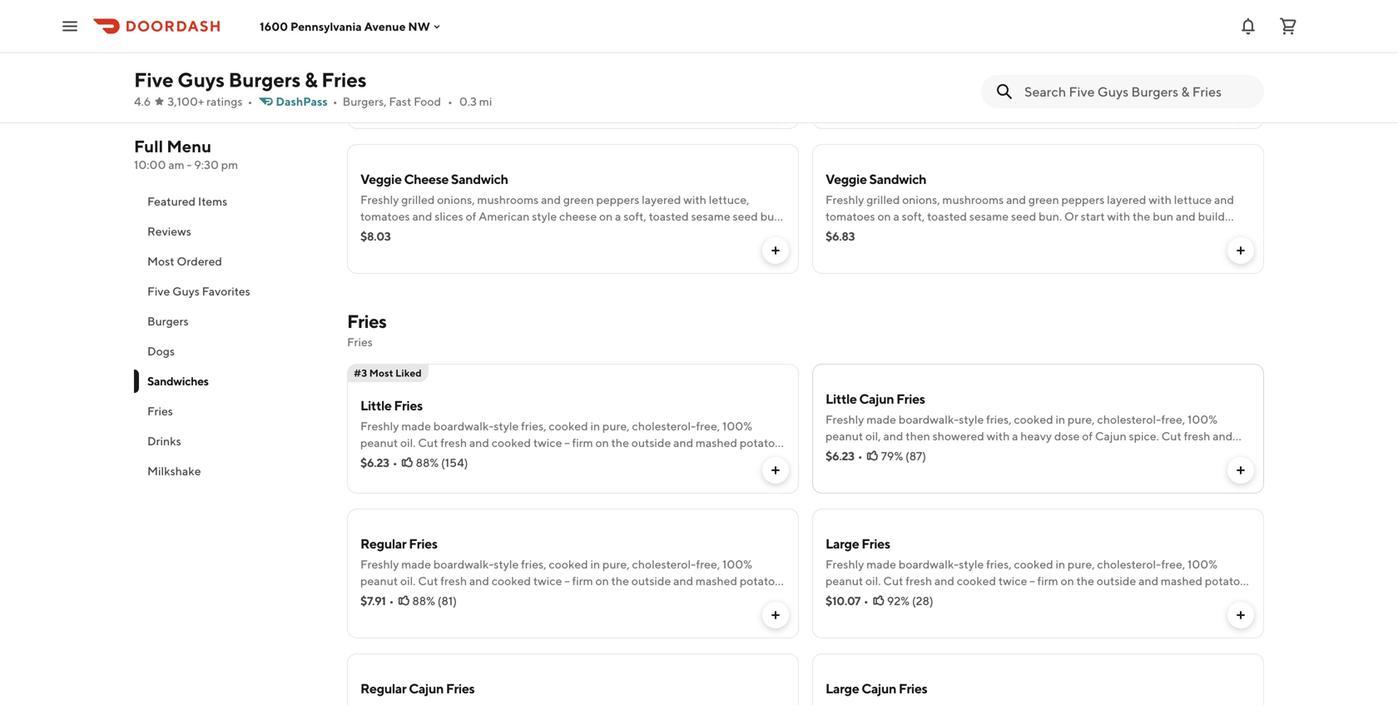 Task type: vqa. For each thing, say whether or not it's contained in the screenshot.
1600
yes



Task type: describe. For each thing, give the bounding box(es) containing it.
100% for regular
[[723, 557, 753, 571]]

an
[[582, 48, 595, 62]]

on inside the grilled cheese sandwich slices of american style cheese melted on an inside-out sesame seed bun with toppings of your choice and grilled until golden brown.
[[567, 48, 580, 62]]

full menu 10:00 am - 9:30 pm
[[134, 137, 238, 171]]

smoked
[[971, 48, 1013, 62]]

– inside 'little cajun fries freshly made boardwalk-style fries, cooked in pure, cholesterol-free, 100% peanut oil, and then showered with a heavy dose of cajun spice. cut fresh and cooked twice – firm on the outside and mashed potato on the inside.'
[[899, 446, 904, 460]]

large fries freshly made boardwalk-style fries, cooked in pure, cholesterol-free, 100% peanut oil. cut fresh and cooked twice – firm on the outside and mashed potato on the inside.
[[826, 536, 1241, 604]]

seed inside the grilled cheese sandwich slices of american style cheese melted on an inside-out sesame seed bun with toppings of your choice and grilled until golden brown.
[[696, 48, 721, 62]]

oil,
[[866, 429, 881, 443]]

most inside "button"
[[147, 254, 174, 268]]

apple-
[[905, 48, 940, 62]]

bacon
[[1015, 48, 1048, 62]]

of inside 'little cajun fries freshly made boardwalk-style fries, cooked in pure, cholesterol-free, 100% peanut oil, and then showered with a heavy dose of cajun spice. cut fresh and cooked twice – firm on the outside and mashed potato on the inside.'
[[1082, 429, 1093, 443]]

grilled
[[360, 26, 400, 42]]

sesame inside strips of crispy apple-wood smoked bacon from one of america's last smokehouses, fresh tomato slices, mayo and hand-shredded lettuce on a soft, toasted sesame seed bun.
[[868, 81, 907, 95]]

(20)
[[443, 84, 466, 98]]

onions, inside the veggie sandwich freshly grilled onions, mushrooms and green peppers layered with lettuce and tomatoes on a soft, toasted sesame seed bun. or start with the bun and build your own from scratch. not a veggie burger.
[[903, 193, 940, 206]]

1 horizontal spatial burgers
[[229, 68, 301, 92]]

oil. for regular
[[400, 574, 416, 588]]

fries, inside 'little cajun fries freshly made boardwalk-style fries, cooked in pure, cholesterol-free, 100% peanut oil, and then showered with a heavy dose of cajun spice. cut fresh and cooked twice – firm on the outside and mashed potato on the inside.'
[[987, 413, 1012, 426]]

the inside the veggie sandwich freshly grilled onions, mushrooms and green peppers layered with lettuce and tomatoes on a soft, toasted sesame seed bun. or start with the bun and build your own from scratch. not a veggie burger.
[[1133, 209, 1151, 223]]

– for regular
[[565, 574, 570, 588]]

$10.07
[[826, 594, 861, 608]]

shredded
[[1091, 65, 1141, 78]]

100% inside 'little cajun fries freshly made boardwalk-style fries, cooked in pure, cholesterol-free, 100% peanut oil, and then showered with a heavy dose of cajun spice. cut fresh and cooked twice – firm on the outside and mashed potato on the inside.'
[[1188, 413, 1218, 426]]

milkshake button
[[134, 456, 327, 486]]

freshly for little
[[360, 419, 399, 433]]

fresh inside 'little cajun fries freshly made boardwalk-style fries, cooked in pure, cholesterol-free, 100% peanut oil, and then showered with a heavy dose of cajun spice. cut fresh and cooked twice – firm on the outside and mashed potato on the inside.'
[[1184, 429, 1211, 443]]

toppings
[[360, 65, 407, 78]]

freshly for veggie
[[826, 193, 864, 206]]

• right $10.07
[[864, 594, 869, 608]]

american inside the grilled cheese sandwich slices of american style cheese melted on an inside-out sesame seed bun with toppings of your choice and grilled until golden brown.
[[406, 48, 457, 62]]

grilled inside the grilled cheese sandwich slices of american style cheese melted on an inside-out sesame seed bun with toppings of your choice and grilled until golden brown.
[[508, 65, 542, 78]]

88% (154)
[[416, 456, 468, 470]]

boardwalk- for regular
[[434, 557, 494, 571]]

of up toppings
[[393, 48, 404, 62]]

88% (81)
[[412, 594, 457, 608]]

start inside veggie cheese sandwich freshly grilled onions, mushrooms and green peppers layered with lettuce, tomatoes and slices of american style cheese on a soft, toasted sesame seed bun. or start with the bun and cheese and build your own from scratch. not a veggie burger.
[[377, 226, 401, 240]]

mashed for regular
[[696, 574, 738, 588]]

golden
[[570, 65, 607, 78]]

inside. inside 'little cajun fries freshly made boardwalk-style fries, cooked in pure, cholesterol-free, 100% peanut oil, and then showered with a heavy dose of cajun spice. cut fresh and cooked twice – firm on the outside and mashed potato on the inside.'
[[1148, 446, 1182, 460]]

10:00
[[134, 158, 166, 171]]

$6.23 • for 79% (87)
[[826, 449, 863, 463]]

own inside the veggie sandwich freshly grilled onions, mushrooms and green peppers layered with lettuce and tomatoes on a soft, toasted sesame seed bun. or start with the bun and build your own from scratch. not a veggie burger.
[[852, 226, 874, 240]]

bun. inside strips of crispy apple-wood smoked bacon from one of america's last smokehouses, fresh tomato slices, mayo and hand-shredded lettuce on a soft, toasted sesame seed bun.
[[937, 81, 961, 95]]

guys for favorites
[[172, 284, 200, 298]]

not inside the veggie sandwich freshly grilled onions, mushrooms and green peppers layered with lettuce and tomatoes on a soft, toasted sesame seed bun. or start with the bun and build your own from scratch. not a veggie burger.
[[947, 226, 968, 240]]

fries inside fries fries
[[347, 335, 373, 349]]

peanut for large
[[826, 574, 863, 588]]

• left the 79%
[[858, 449, 863, 463]]

burgers, fast food • 0.3 mi
[[343, 94, 492, 108]]

full
[[134, 137, 163, 156]]

cheese for veggie
[[404, 171, 449, 187]]

outside for large
[[1097, 574, 1137, 588]]

oil. for little
[[400, 436, 416, 450]]

cholesterol- inside 'little cajun fries freshly made boardwalk-style fries, cooked in pure, cholesterol-free, 100% peanut oil, and then showered with a heavy dose of cajun spice. cut fresh and cooked twice – firm on the outside and mashed potato on the inside.'
[[1098, 413, 1162, 426]]

burgers,
[[343, 94, 387, 108]]

$8.03 for $8.03 •
[[360, 84, 391, 98]]

a inside 'little cajun fries freshly made boardwalk-style fries, cooked in pure, cholesterol-free, 100% peanut oil, and then showered with a heavy dose of cajun spice. cut fresh and cooked twice – firm on the outside and mashed potato on the inside.'
[[1012, 429, 1019, 443]]

• left 'burgers,'
[[333, 94, 338, 108]]

$6.23 for 88%
[[360, 456, 389, 470]]

0 items, open order cart image
[[1279, 16, 1299, 36]]

• left 0.3
[[448, 94, 453, 108]]

70% (20)
[[417, 84, 466, 98]]

mushrooms inside the veggie sandwich freshly grilled onions, mushrooms and green peppers layered with lettuce and tomatoes on a soft, toasted sesame seed bun. or start with the bun and build your own from scratch. not a veggie burger.
[[943, 193, 1004, 206]]

style inside little fries freshly made boardwalk-style fries, cooked in pure, cholesterol-free, 100% peanut oil. cut fresh and cooked twice – firm on the outside and mashed potato on the inside.
[[494, 419, 519, 433]]

seed inside the veggie sandwich freshly grilled onions, mushrooms and green peppers layered with lettuce and tomatoes on a soft, toasted sesame seed bun. or start with the bun and build your own from scratch. not a veggie burger.
[[1011, 209, 1037, 223]]

peanut for regular
[[360, 574, 398, 588]]

(154)
[[441, 456, 468, 470]]

$8.03 •
[[360, 84, 399, 98]]

freshly for large
[[826, 557, 864, 571]]

style inside regular fries freshly made boardwalk-style fries, cooked in pure, cholesterol-free, 100% peanut oil. cut fresh and cooked twice – firm on the outside and mashed potato on the inside.
[[494, 557, 519, 571]]

or inside the veggie sandwich freshly grilled onions, mushrooms and green peppers layered with lettuce and tomatoes on a soft, toasted sesame seed bun. or start with the bun and build your own from scratch. not a veggie burger.
[[1065, 209, 1079, 223]]

free, inside 'little cajun fries freshly made boardwalk-style fries, cooked in pure, cholesterol-free, 100% peanut oil, and then showered with a heavy dose of cajun spice. cut fresh and cooked twice – firm on the outside and mashed potato on the inside.'
[[1162, 413, 1186, 426]]

spice.
[[1129, 429, 1160, 443]]

on inside veggie cheese sandwich freshly grilled onions, mushrooms and green peppers layered with lettuce, tomatoes and slices of american style cheese on a soft, toasted sesame seed bun. or start with the bun and cheese and build your own from scratch. not a veggie burger.
[[599, 209, 613, 223]]

(87)
[[906, 449, 927, 463]]

(28)
[[912, 594, 934, 608]]

fresh for little
[[441, 436, 467, 450]]

dashpass
[[276, 94, 328, 108]]

bun. inside the veggie sandwich freshly grilled onions, mushrooms and green peppers layered with lettuce and tomatoes on a soft, toasted sesame seed bun. or start with the bun and build your own from scratch. not a veggie burger.
[[1039, 209, 1062, 223]]

smokehouses,
[[826, 65, 900, 78]]

with inside the grilled cheese sandwich slices of american style cheese melted on an inside-out sesame seed bun with toppings of your choice and grilled until golden brown.
[[747, 48, 770, 62]]

five guys burgers & fries
[[134, 68, 367, 92]]

fries fries
[[347, 311, 387, 349]]

showered
[[933, 429, 985, 443]]

reviews button
[[134, 216, 327, 246]]

five guys favorites
[[147, 284, 250, 298]]

in inside 'little cajun fries freshly made boardwalk-style fries, cooked in pure, cholesterol-free, 100% peanut oil, and then showered with a heavy dose of cajun spice. cut fresh and cooked twice – firm on the outside and mashed potato on the inside.'
[[1056, 413, 1066, 426]]

slices
[[360, 48, 391, 62]]

and inside strips of crispy apple-wood smoked bacon from one of america's last smokehouses, fresh tomato slices, mayo and hand-shredded lettuce on a soft, toasted sesame seed bun.
[[1037, 65, 1057, 78]]

freshly for regular
[[360, 557, 399, 571]]

reviews
[[147, 224, 191, 238]]

slices
[[435, 209, 463, 223]]

$6.23 • for 88% (154)
[[360, 456, 398, 470]]

outside inside 'little cajun fries freshly made boardwalk-style fries, cooked in pure, cholesterol-free, 100% peanut oil, and then showered with a heavy dose of cajun spice. cut fresh and cooked twice – firm on the outside and mashed potato on the inside.'
[[966, 446, 1005, 460]]

-
[[187, 158, 192, 171]]

• right $7.91
[[389, 594, 394, 608]]

&
[[305, 68, 318, 92]]

toasted inside the veggie sandwich freshly grilled onions, mushrooms and green peppers layered with lettuce and tomatoes on a soft, toasted sesame seed bun. or start with the bun and build your own from scratch. not a veggie burger.
[[927, 209, 967, 223]]

$10.07 •
[[826, 594, 869, 608]]

sesame inside the grilled cheese sandwich slices of american style cheese melted on an inside-out sesame seed bun with toppings of your choice and grilled until golden brown.
[[654, 48, 694, 62]]

70%
[[417, 84, 440, 98]]

pure, for regular
[[603, 557, 630, 571]]

hand-
[[1059, 65, 1091, 78]]

veggie for veggie sandwich
[[826, 171, 867, 187]]

bun inside the veggie sandwich freshly grilled onions, mushrooms and green peppers layered with lettuce and tomatoes on a soft, toasted sesame seed bun. or start with the bun and build your own from scratch. not a veggie burger.
[[1153, 209, 1174, 223]]

79%
[[881, 449, 903, 463]]

oil. for large
[[866, 574, 881, 588]]

(81)
[[438, 594, 457, 608]]

little for fries
[[360, 398, 392, 413]]

your inside veggie cheese sandwich freshly grilled onions, mushrooms and green peppers layered with lettuce, tomatoes and slices of american style cheese on a soft, toasted sesame seed bun. or start with the bun and cheese and build your own from scratch. not a veggie burger.
[[586, 226, 609, 240]]

bun inside the grilled cheese sandwich slices of american style cheese melted on an inside-out sesame seed bun with toppings of your choice and grilled until golden brown.
[[724, 48, 744, 62]]

100% for large
[[1188, 557, 1218, 571]]

$6.83
[[826, 229, 855, 243]]

firm for little
[[572, 436, 593, 450]]

cajun for large cajun fries
[[862, 681, 897, 696]]

Item Search search field
[[1025, 82, 1251, 101]]

dogs
[[147, 344, 175, 358]]

seed inside veggie cheese sandwich freshly grilled onions, mushrooms and green peppers layered with lettuce, tomatoes and slices of american style cheese on a soft, toasted sesame seed bun. or start with the bun and cheese and build your own from scratch. not a veggie burger.
[[733, 209, 758, 223]]

freshly inside veggie cheese sandwich freshly grilled onions, mushrooms and green peppers layered with lettuce, tomatoes and slices of american style cheese on a soft, toasted sesame seed bun. or start with the bun and cheese and build your own from scratch. not a veggie burger.
[[360, 193, 399, 206]]

92%
[[887, 594, 910, 608]]

dogs button
[[134, 336, 327, 366]]

one
[[1078, 48, 1098, 62]]

style inside the grilled cheese sandwich slices of american style cheese melted on an inside-out sesame seed bun with toppings of your choice and grilled until golden brown.
[[460, 48, 485, 62]]

fries inside large fries freshly made boardwalk-style fries, cooked in pure, cholesterol-free, 100% peanut oil. cut fresh and cooked twice – firm on the outside and mashed potato on the inside.
[[862, 536, 890, 552]]

five for five guys favorites
[[147, 284, 170, 298]]

scratch. inside the veggie sandwich freshly grilled onions, mushrooms and green peppers layered with lettuce and tomatoes on a soft, toasted sesame seed bun. or start with the bun and build your own from scratch. not a veggie burger.
[[904, 226, 945, 240]]

from inside veggie cheese sandwich freshly grilled onions, mushrooms and green peppers layered with lettuce, tomatoes and slices of american style cheese on a soft, toasted sesame seed bun. or start with the bun and cheese and build your own from scratch. not a veggie burger.
[[636, 226, 661, 240]]

$6.23 for 79%
[[826, 449, 855, 463]]

sandwich for veggie cheese sandwich
[[451, 171, 508, 187]]

layered inside veggie cheese sandwich freshly grilled onions, mushrooms and green peppers layered with lettuce, tomatoes and slices of american style cheese on a soft, toasted sesame seed bun. or start with the bun and cheese and build your own from scratch. not a veggie burger.
[[642, 193, 681, 206]]

burger. inside veggie cheese sandwich freshly grilled onions, mushrooms and green peppers layered with lettuce, tomatoes and slices of american style cheese on a soft, toasted sesame seed bun. or start with the bun and cheese and build your own from scratch. not a veggie burger.
[[360, 243, 398, 256]]

made for regular
[[401, 557, 431, 571]]

wood
[[940, 48, 969, 62]]

fries inside regular fries freshly made boardwalk-style fries, cooked in pure, cholesterol-free, 100% peanut oil. cut fresh and cooked twice – firm on the outside and mashed potato on the inside.
[[409, 536, 438, 552]]

boardwalk- inside 'little cajun fries freshly made boardwalk-style fries, cooked in pure, cholesterol-free, 100% peanut oil, and then showered with a heavy dose of cajun spice. cut fresh and cooked twice – firm on the outside and mashed potato on the inside.'
[[899, 413, 959, 426]]

sandwich inside the veggie sandwich freshly grilled onions, mushrooms and green peppers layered with lettuce and tomatoes on a soft, toasted sesame seed bun. or start with the bun and build your own from scratch. not a veggie burger.
[[870, 171, 927, 187]]

inside. for large
[[862, 591, 896, 604]]

1600
[[260, 19, 288, 33]]

fries inside 'little cajun fries freshly made boardwalk-style fries, cooked in pure, cholesterol-free, 100% peanut oil, and then showered with a heavy dose of cajun spice. cut fresh and cooked twice – firm on the outside and mashed potato on the inside.'
[[897, 391, 925, 407]]

88% for 88% (81)
[[412, 594, 435, 608]]

sesame inside the veggie sandwich freshly grilled onions, mushrooms and green peppers layered with lettuce and tomatoes on a soft, toasted sesame seed bun. or start with the bun and build your own from scratch. not a veggie burger.
[[970, 209, 1009, 223]]

cheese for grilled
[[403, 26, 447, 42]]

sandwich for grilled cheese sandwich
[[450, 26, 507, 42]]

potato for regular
[[740, 574, 775, 588]]

own inside veggie cheese sandwich freshly grilled onions, mushrooms and green peppers layered with lettuce, tomatoes and slices of american style cheese on a soft, toasted sesame seed bun. or start with the bun and cheese and build your own from scratch. not a veggie burger.
[[612, 226, 634, 240]]

most ordered
[[147, 254, 222, 268]]

little cajun fries freshly made boardwalk-style fries, cooked in pure, cholesterol-free, 100% peanut oil, and then showered with a heavy dose of cajun spice. cut fresh and cooked twice – firm on the outside and mashed potato on the inside.
[[826, 391, 1233, 460]]

of up 70%
[[409, 65, 420, 78]]

five guys favorites button
[[134, 276, 327, 306]]

tomatoes for sandwich
[[826, 209, 875, 223]]

inside. for regular
[[396, 591, 430, 604]]

out
[[634, 48, 652, 62]]

of inside veggie cheese sandwich freshly grilled onions, mushrooms and green peppers layered with lettuce, tomatoes and slices of american style cheese on a soft, toasted sesame seed bun. or start with the bun and cheese and build your own from scratch. not a veggie burger.
[[466, 209, 477, 223]]

or inside veggie cheese sandwich freshly grilled onions, mushrooms and green peppers layered with lettuce, tomatoes and slices of american style cheese on a soft, toasted sesame seed bun. or start with the bun and cheese and build your own from scratch. not a veggie burger.
[[360, 226, 375, 240]]

nw
[[408, 19, 430, 33]]

cajun for little cajun fries freshly made boardwalk-style fries, cooked in pure, cholesterol-free, 100% peanut oil, and then showered with a heavy dose of cajun spice. cut fresh and cooked twice – firm on the outside and mashed potato on the inside.
[[859, 391, 894, 407]]

am
[[168, 158, 185, 171]]

boardwalk- for large
[[899, 557, 959, 571]]

twice inside 'little cajun fries freshly made boardwalk-style fries, cooked in pure, cholesterol-free, 100% peanut oil, and then showered with a heavy dose of cajun spice. cut fresh and cooked twice – firm on the outside and mashed potato on the inside.'
[[868, 446, 896, 460]]

sandwiches
[[147, 374, 209, 388]]

pure, inside 'little cajun fries freshly made boardwalk-style fries, cooked in pure, cholesterol-free, 100% peanut oil, and then showered with a heavy dose of cajun spice. cut fresh and cooked twice – firm on the outside and mashed potato on the inside.'
[[1068, 413, 1095, 426]]

2 vertical spatial cheese
[[494, 226, 532, 240]]

burger. inside the veggie sandwich freshly grilled onions, mushrooms and green peppers layered with lettuce and tomatoes on a soft, toasted sesame seed bun. or start with the bun and build your own from scratch. not a veggie burger.
[[1016, 226, 1053, 240]]

potato for little
[[740, 436, 775, 450]]

food
[[414, 94, 441, 108]]

featured items
[[147, 194, 227, 208]]

3,100+ ratings •
[[168, 94, 253, 108]]

bun inside veggie cheese sandwich freshly grilled onions, mushrooms and green peppers layered with lettuce, tomatoes and slices of american style cheese on a soft, toasted sesame seed bun. or start with the bun and cheese and build your own from scratch. not a veggie burger.
[[449, 226, 470, 240]]

soft, inside veggie cheese sandwich freshly grilled onions, mushrooms and green peppers layered with lettuce, tomatoes and slices of american style cheese on a soft, toasted sesame seed bun. or start with the bun and cheese and build your own from scratch. not a veggie burger.
[[624, 209, 647, 223]]

twice for regular
[[533, 574, 562, 588]]

veggie cheese sandwich freshly grilled onions, mushrooms and green peppers layered with lettuce, tomatoes and slices of american style cheese on a soft, toasted sesame seed bun. or start with the bun and cheese and build your own from scratch. not a veggie burger.
[[360, 171, 784, 256]]

made inside 'little cajun fries freshly made boardwalk-style fries, cooked in pure, cholesterol-free, 100% peanut oil, and then showered with a heavy dose of cajun spice. cut fresh and cooked twice – firm on the outside and mashed potato on the inside.'
[[867, 413, 897, 426]]

liked
[[396, 367, 422, 379]]

0.3
[[459, 94, 477, 108]]

• down toppings
[[394, 84, 399, 98]]

the inside veggie cheese sandwich freshly grilled onions, mushrooms and green peppers layered with lettuce, tomatoes and slices of american style cheese on a soft, toasted sesame seed bun. or start with the bun and cheese and build your own from scratch. not a veggie burger.
[[429, 226, 447, 240]]

88% for 88% (154)
[[416, 456, 439, 470]]

firm for regular
[[572, 574, 593, 588]]

mashed inside 'little cajun fries freshly made boardwalk-style fries, cooked in pure, cholesterol-free, 100% peanut oil, and then showered with a heavy dose of cajun spice. cut fresh and cooked twice – firm on the outside and mashed potato on the inside.'
[[1030, 446, 1072, 460]]

items
[[198, 194, 227, 208]]

green inside veggie cheese sandwich freshly grilled onions, mushrooms and green peppers layered with lettuce, tomatoes and slices of american style cheese on a soft, toasted sesame seed bun. or start with the bun and cheese and build your own from scratch. not a veggie burger.
[[564, 193, 594, 206]]

$7.91
[[360, 594, 386, 608]]

drinks
[[147, 434, 181, 448]]

#3 most liked
[[354, 367, 422, 379]]

tomatoes for cheese
[[360, 209, 410, 223]]

on inside strips of crispy apple-wood smoked bacon from one of america's last smokehouses, fresh tomato slices, mayo and hand-shredded lettuce on a soft, toasted sesame seed bun.
[[1184, 65, 1197, 78]]

scratch. inside veggie cheese sandwich freshly grilled onions, mushrooms and green peppers layered with lettuce, tomatoes and slices of american style cheese on a soft, toasted sesame seed bun. or start with the bun and cheese and build your own from scratch. not a veggie burger.
[[664, 226, 705, 240]]

soft, inside the veggie sandwich freshly grilled onions, mushrooms and green peppers layered with lettuce and tomatoes on a soft, toasted sesame seed bun. or start with the bun and build your own from scratch. not a veggie burger.
[[902, 209, 925, 223]]

mayo
[[1006, 65, 1035, 78]]

1 horizontal spatial most
[[369, 367, 393, 379]]

fresh for large
[[906, 574, 932, 588]]

79% (87)
[[881, 449, 927, 463]]

fries inside little fries freshly made boardwalk-style fries, cooked in pure, cholesterol-free, 100% peanut oil. cut fresh and cooked twice – firm on the outside and mashed potato on the inside.
[[394, 398, 423, 413]]

tomato
[[931, 65, 970, 78]]

peppers inside veggie cheese sandwich freshly grilled onions, mushrooms and green peppers layered with lettuce, tomatoes and slices of american style cheese on a soft, toasted sesame seed bun. or start with the bun and cheese and build your own from scratch. not a veggie burger.
[[596, 193, 640, 206]]

featured items button
[[134, 186, 327, 216]]

firm inside 'little cajun fries freshly made boardwalk-style fries, cooked in pure, cholesterol-free, 100% peanut oil, and then showered with a heavy dose of cajun spice. cut fresh and cooked twice – firm on the outside and mashed potato on the inside.'
[[906, 446, 927, 460]]

onions, inside veggie cheese sandwich freshly grilled onions, mushrooms and green peppers layered with lettuce, tomatoes and slices of american style cheese on a soft, toasted sesame seed bun. or start with the bun and cheese and build your own from scratch. not a veggie burger.
[[437, 193, 475, 206]]

fries inside 'button'
[[147, 404, 173, 418]]

veggie sandwich freshly grilled onions, mushrooms and green peppers layered with lettuce and tomatoes on a soft, toasted sesame seed bun. or start with the bun and build your own from scratch. not a veggie burger.
[[826, 171, 1235, 240]]

cut for large
[[884, 574, 904, 588]]

outside for regular
[[632, 574, 671, 588]]

strips of crispy apple-wood smoked bacon from one of america's last smokehouses, fresh tomato slices, mayo and hand-shredded lettuce on a soft, toasted sesame seed bun.
[[826, 48, 1231, 95]]

veggie inside the veggie sandwich freshly grilled onions, mushrooms and green peppers layered with lettuce and tomatoes on a soft, toasted sesame seed bun. or start with the bun and build your own from scratch. not a veggie burger.
[[978, 226, 1014, 240]]

ratings
[[207, 94, 243, 108]]

add item to cart image for little cajun fries
[[1235, 464, 1248, 477]]

add item to cart image for large fries
[[1235, 609, 1248, 622]]



Task type: locate. For each thing, give the bounding box(es) containing it.
1 horizontal spatial peppers
[[1062, 193, 1105, 206]]

fries,
[[987, 413, 1012, 426], [521, 419, 547, 433], [521, 557, 547, 571], [987, 557, 1012, 571]]

green inside the veggie sandwich freshly grilled onions, mushrooms and green peppers layered with lettuce and tomatoes on a soft, toasted sesame seed bun. or start with the bun and build your own from scratch. not a veggie burger.
[[1029, 193, 1060, 206]]

inside. left (81)
[[396, 591, 430, 604]]

2 scratch. from the left
[[904, 226, 945, 240]]

2 peppers from the left
[[1062, 193, 1105, 206]]

1 vertical spatial build
[[557, 226, 583, 240]]

0 vertical spatial lettuce
[[1144, 65, 1182, 78]]

peppers inside the veggie sandwich freshly grilled onions, mushrooms and green peppers layered with lettuce and tomatoes on a soft, toasted sesame seed bun. or start with the bun and build your own from scratch. not a veggie burger.
[[1062, 193, 1105, 206]]

milkshake
[[147, 464, 201, 478]]

1 horizontal spatial own
[[852, 226, 874, 240]]

0 horizontal spatial tomatoes
[[360, 209, 410, 223]]

burger.
[[1016, 226, 1053, 240], [360, 243, 398, 256]]

guys down most ordered
[[172, 284, 200, 298]]

#3
[[354, 367, 367, 379]]

– for little
[[565, 436, 570, 450]]

1 horizontal spatial from
[[876, 226, 901, 240]]

start inside the veggie sandwich freshly grilled onions, mushrooms and green peppers layered with lettuce and tomatoes on a soft, toasted sesame seed bun. or start with the bun and build your own from scratch. not a veggie burger.
[[1081, 209, 1105, 223]]

1 vertical spatial burger.
[[360, 243, 398, 256]]

layered inside the veggie sandwich freshly grilled onions, mushrooms and green peppers layered with lettuce and tomatoes on a soft, toasted sesame seed bun. or start with the bun and build your own from scratch. not a veggie burger.
[[1107, 193, 1147, 206]]

2 vertical spatial bun
[[449, 226, 470, 240]]

1 horizontal spatial burger.
[[1016, 226, 1053, 240]]

0 horizontal spatial american
[[406, 48, 457, 62]]

burgers up dogs
[[147, 314, 189, 328]]

in for large
[[1056, 557, 1066, 571]]

1 vertical spatial regular
[[360, 681, 407, 696]]

pure, inside large fries freshly made boardwalk-style fries, cooked in pure, cholesterol-free, 100% peanut oil. cut fresh and cooked twice – firm on the outside and mashed potato on the inside.
[[1068, 557, 1095, 571]]

add item to cart image for regular fries
[[769, 609, 783, 622]]

made inside little fries freshly made boardwalk-style fries, cooked in pure, cholesterol-free, 100% peanut oil. cut fresh and cooked twice – firm on the outside and mashed potato on the inside.
[[401, 419, 431, 433]]

0 horizontal spatial grilled
[[401, 193, 435, 206]]

burgers button
[[134, 306, 327, 336]]

guys for burgers
[[178, 68, 225, 92]]

1 not from the left
[[707, 226, 728, 240]]

cholesterol- for regular
[[632, 557, 696, 571]]

melted
[[527, 48, 564, 62]]

veggie inside veggie cheese sandwich freshly grilled onions, mushrooms and green peppers layered with lettuce, tomatoes and slices of american style cheese on a soft, toasted sesame seed bun. or start with the bun and cheese and build your own from scratch. not a veggie burger.
[[738, 226, 774, 240]]

0 horizontal spatial scratch.
[[664, 226, 705, 240]]

cholesterol- for little
[[632, 419, 696, 433]]

add item to cart image
[[1235, 99, 1248, 112], [769, 244, 783, 257], [769, 609, 783, 622], [1235, 609, 1248, 622]]

fresh for regular
[[441, 574, 467, 588]]

five inside button
[[147, 284, 170, 298]]

most
[[147, 254, 174, 268], [369, 367, 393, 379]]

free, inside regular fries freshly made boardwalk-style fries, cooked in pure, cholesterol-free, 100% peanut oil. cut fresh and cooked twice – firm on the outside and mashed potato on the inside.
[[696, 557, 720, 571]]

toasted inside veggie cheese sandwich freshly grilled onions, mushrooms and green peppers layered with lettuce, tomatoes and slices of american style cheese on a soft, toasted sesame seed bun. or start with the bun and cheese and build your own from scratch. not a veggie burger.
[[649, 209, 689, 223]]

1 mushrooms from the left
[[477, 193, 539, 206]]

until
[[544, 65, 568, 78]]

0 horizontal spatial peppers
[[596, 193, 640, 206]]

a inside strips of crispy apple-wood smoked bacon from one of america's last smokehouses, fresh tomato slices, mayo and hand-shredded lettuce on a soft, toasted sesame seed bun.
[[1200, 65, 1206, 78]]

2 regular from the top
[[360, 681, 407, 696]]

inside. for little
[[396, 452, 430, 466]]

outside inside little fries freshly made boardwalk-style fries, cooked in pure, cholesterol-free, 100% peanut oil. cut fresh and cooked twice – firm on the outside and mashed potato on the inside.
[[632, 436, 671, 450]]

inside. down the spice.
[[1148, 446, 1182, 460]]

1 own from the left
[[612, 226, 634, 240]]

0 vertical spatial bun
[[724, 48, 744, 62]]

1 horizontal spatial bun
[[724, 48, 744, 62]]

1 horizontal spatial grilled
[[508, 65, 542, 78]]

$6.23 left the 79%
[[826, 449, 855, 463]]

american down nw
[[406, 48, 457, 62]]

build
[[1199, 209, 1225, 223], [557, 226, 583, 240]]

cut up 88% (154)
[[418, 436, 438, 450]]

fries, for regular
[[521, 557, 547, 571]]

1 peppers from the left
[[596, 193, 640, 206]]

sesame inside veggie cheese sandwich freshly grilled onions, mushrooms and green peppers layered with lettuce, tomatoes and slices of american style cheese on a soft, toasted sesame seed bun. or start with the bun and cheese and build your own from scratch. not a veggie burger.
[[691, 209, 731, 223]]

1 regular from the top
[[360, 536, 407, 552]]

own
[[612, 226, 634, 240], [852, 226, 874, 240]]

build inside veggie cheese sandwich freshly grilled onions, mushrooms and green peppers layered with lettuce, tomatoes and slices of american style cheese on a soft, toasted sesame seed bun. or start with the bun and cheese and build your own from scratch. not a veggie burger.
[[557, 226, 583, 240]]

made for little
[[401, 419, 431, 433]]

free, for large
[[1162, 557, 1186, 571]]

and inside the grilled cheese sandwich slices of american style cheese melted on an inside-out sesame seed bun with toppings of your choice and grilled until golden brown.
[[486, 65, 506, 78]]

heavy
[[1021, 429, 1052, 443]]

dashpass •
[[276, 94, 338, 108]]

2 not from the left
[[947, 226, 968, 240]]

1 horizontal spatial $6.23 •
[[826, 449, 863, 463]]

of right "dose"
[[1082, 429, 1093, 443]]

0 horizontal spatial not
[[707, 226, 728, 240]]

pure, for large
[[1068, 557, 1095, 571]]

1 vertical spatial large
[[826, 681, 859, 696]]

mashed inside little fries freshly made boardwalk-style fries, cooked in pure, cholesterol-free, 100% peanut oil. cut fresh and cooked twice – firm on the outside and mashed potato on the inside.
[[696, 436, 738, 450]]

made
[[867, 413, 897, 426], [401, 419, 431, 433], [401, 557, 431, 571], [867, 557, 897, 571]]

regular for regular fries freshly made boardwalk-style fries, cooked in pure, cholesterol-free, 100% peanut oil. cut fresh and cooked twice – firm on the outside and mashed potato on the inside.
[[360, 536, 407, 552]]

featured
[[147, 194, 196, 208]]

five up 4.6
[[134, 68, 174, 92]]

large for large fries freshly made boardwalk-style fries, cooked in pure, cholesterol-free, 100% peanut oil. cut fresh and cooked twice – firm on the outside and mashed potato on the inside.
[[826, 536, 859, 552]]

1 horizontal spatial bun.
[[937, 81, 961, 95]]

0 vertical spatial cheese
[[487, 48, 525, 62]]

freshly inside the veggie sandwich freshly grilled onions, mushrooms and green peppers layered with lettuce and tomatoes on a soft, toasted sesame seed bun. or start with the bun and build your own from scratch. not a veggie burger.
[[826, 193, 864, 206]]

100% for little
[[723, 419, 753, 433]]

2 onions, from the left
[[903, 193, 940, 206]]

notification bell image
[[1239, 16, 1259, 36]]

outside inside large fries freshly made boardwalk-style fries, cooked in pure, cholesterol-free, 100% peanut oil. cut fresh and cooked twice – firm on the outside and mashed potato on the inside.
[[1097, 574, 1137, 588]]

0 vertical spatial large
[[826, 536, 859, 552]]

slices,
[[972, 65, 1003, 78]]

last
[[1167, 48, 1186, 62]]

– inside little fries freshly made boardwalk-style fries, cooked in pure, cholesterol-free, 100% peanut oil. cut fresh and cooked twice – firm on the outside and mashed potato on the inside.
[[565, 436, 570, 450]]

choice
[[448, 65, 483, 78]]

fresh up (28)
[[906, 574, 932, 588]]

1600 pennsylvania avenue nw
[[260, 19, 430, 33]]

0 horizontal spatial bun.
[[761, 209, 784, 223]]

oil. up 88% (81)
[[400, 574, 416, 588]]

4.6
[[134, 94, 151, 108]]

made up the 92%
[[867, 557, 897, 571]]

1 horizontal spatial green
[[1029, 193, 1060, 206]]

boardwalk- inside large fries freshly made boardwalk-style fries, cooked in pure, cholesterol-free, 100% peanut oil. cut fresh and cooked twice – firm on the outside and mashed potato on the inside.
[[899, 557, 959, 571]]

1 tomatoes from the left
[[360, 209, 410, 223]]

cheese up slices
[[404, 171, 449, 187]]

bun. inside veggie cheese sandwich freshly grilled onions, mushrooms and green peppers layered with lettuce, tomatoes and slices of american style cheese on a soft, toasted sesame seed bun. or start with the bun and cheese and build your own from scratch. not a veggie burger.
[[761, 209, 784, 223]]

0 horizontal spatial little
[[360, 398, 392, 413]]

tomatoes inside veggie cheese sandwich freshly grilled onions, mushrooms and green peppers layered with lettuce, tomatoes and slices of american style cheese on a soft, toasted sesame seed bun. or start with the bun and cheese and build your own from scratch. not a veggie burger.
[[360, 209, 410, 223]]

fast
[[389, 94, 411, 108]]

fries button
[[134, 396, 327, 426]]

fries, for large
[[987, 557, 1012, 571]]

avenue
[[364, 19, 406, 33]]

1 scratch. from the left
[[664, 226, 705, 240]]

0 vertical spatial american
[[406, 48, 457, 62]]

from inside the veggie sandwich freshly grilled onions, mushrooms and green peppers layered with lettuce and tomatoes on a soft, toasted sesame seed bun. or start with the bun and build your own from scratch. not a veggie burger.
[[876, 226, 901, 240]]

seed
[[696, 48, 721, 62], [910, 81, 935, 95], [733, 209, 758, 223], [1011, 209, 1037, 223]]

in for little
[[591, 419, 600, 433]]

0 vertical spatial burger.
[[1016, 226, 1053, 240]]

in for regular
[[591, 557, 600, 571]]

peanut up $10.07
[[826, 574, 863, 588]]

oil. down liked
[[400, 436, 416, 450]]

0 vertical spatial $8.03
[[360, 84, 391, 98]]

brown.
[[609, 65, 646, 78]]

style inside veggie cheese sandwich freshly grilled onions, mushrooms and green peppers layered with lettuce, tomatoes and slices of american style cheese on a soft, toasted sesame seed bun. or start with the bun and cheese and build your own from scratch. not a veggie burger.
[[532, 209, 557, 223]]

five down most ordered
[[147, 284, 170, 298]]

large
[[826, 536, 859, 552], [826, 681, 859, 696]]

1 horizontal spatial little
[[826, 391, 857, 407]]

1 vertical spatial $8.03
[[360, 229, 391, 243]]

veggie up $6.83
[[826, 171, 867, 187]]

cut inside large fries freshly made boardwalk-style fries, cooked in pure, cholesterol-free, 100% peanut oil. cut fresh and cooked twice – firm on the outside and mashed potato on the inside.
[[884, 574, 904, 588]]

outside for little
[[632, 436, 671, 450]]

0 vertical spatial most
[[147, 254, 174, 268]]

1 horizontal spatial or
[[1065, 209, 1079, 223]]

2 mushrooms from the left
[[943, 193, 1004, 206]]

1 vertical spatial lettuce
[[1174, 193, 1212, 206]]

guys inside button
[[172, 284, 200, 298]]

2 green from the left
[[1029, 193, 1060, 206]]

potato inside large fries freshly made boardwalk-style fries, cooked in pure, cholesterol-free, 100% peanut oil. cut fresh and cooked twice – firm on the outside and mashed potato on the inside.
[[1205, 574, 1241, 588]]

cholesterol- inside regular fries freshly made boardwalk-style fries, cooked in pure, cholesterol-free, 100% peanut oil. cut fresh and cooked twice – firm on the outside and mashed potato on the inside.
[[632, 557, 696, 571]]

0 horizontal spatial $6.23 •
[[360, 456, 398, 470]]

peanut for little
[[360, 436, 398, 450]]

free, for little
[[696, 419, 720, 433]]

cut up the 92%
[[884, 574, 904, 588]]

fresh inside strips of crispy apple-wood smoked bacon from one of america's last smokehouses, fresh tomato slices, mayo and hand-shredded lettuce on a soft, toasted sesame seed bun.
[[903, 65, 929, 78]]

cooked
[[1014, 413, 1054, 426], [549, 419, 588, 433], [492, 436, 531, 450], [826, 446, 865, 460], [549, 557, 588, 571], [1014, 557, 1054, 571], [492, 574, 531, 588], [957, 574, 997, 588]]

firm inside regular fries freshly made boardwalk-style fries, cooked in pure, cholesterol-free, 100% peanut oil. cut fresh and cooked twice – firm on the outside and mashed potato on the inside.
[[572, 574, 593, 588]]

build inside the veggie sandwich freshly grilled onions, mushrooms and green peppers layered with lettuce and tomatoes on a soft, toasted sesame seed bun. or start with the bun and build your own from scratch. not a veggie burger.
[[1199, 209, 1225, 223]]

1 vertical spatial 88%
[[412, 594, 435, 608]]

– for large
[[1030, 574, 1035, 588]]

0 horizontal spatial veggie
[[738, 226, 774, 240]]

firm for large
[[1038, 574, 1059, 588]]

2 horizontal spatial bun.
[[1039, 209, 1062, 223]]

veggie for veggie cheese sandwich
[[360, 171, 402, 187]]

lettuce
[[1144, 65, 1182, 78], [1174, 193, 1212, 206]]

most ordered button
[[134, 246, 327, 276]]

88% left (81)
[[412, 594, 435, 608]]

fresh down apple-
[[903, 65, 929, 78]]

boardwalk- up (28)
[[899, 557, 959, 571]]

1 vertical spatial burgers
[[147, 314, 189, 328]]

fries, inside little fries freshly made boardwalk-style fries, cooked in pure, cholesterol-free, 100% peanut oil. cut fresh and cooked twice – firm on the outside and mashed potato on the inside.
[[521, 419, 547, 433]]

fresh up (154)
[[441, 436, 467, 450]]

0 horizontal spatial or
[[360, 226, 375, 240]]

regular for regular cajun fries
[[360, 681, 407, 696]]

little inside little fries freshly made boardwalk-style fries, cooked in pure, cholesterol-free, 100% peanut oil. cut fresh and cooked twice – firm on the outside and mashed potato on the inside.
[[360, 398, 392, 413]]

0 horizontal spatial layered
[[642, 193, 681, 206]]

1 vertical spatial cheese
[[404, 171, 449, 187]]

1 $8.03 from the top
[[360, 84, 391, 98]]

add item to cart image for veggie cheese sandwich
[[769, 244, 783, 257]]

2 layered from the left
[[1107, 193, 1147, 206]]

2 veggie from the left
[[978, 226, 1014, 240]]

veggie
[[738, 226, 774, 240], [978, 226, 1014, 240]]

1 vertical spatial start
[[377, 226, 401, 240]]

twice inside large fries freshly made boardwalk-style fries, cooked in pure, cholesterol-free, 100% peanut oil. cut fresh and cooked twice – firm on the outside and mashed potato on the inside.
[[999, 574, 1028, 588]]

freshly
[[360, 193, 399, 206], [826, 193, 864, 206], [826, 413, 864, 426], [360, 419, 399, 433], [360, 557, 399, 571], [826, 557, 864, 571]]

2 large from the top
[[826, 681, 859, 696]]

0 vertical spatial regular
[[360, 536, 407, 552]]

1 horizontal spatial veggie
[[826, 171, 867, 187]]

0 horizontal spatial $6.23
[[360, 456, 389, 470]]

potato inside 'little cajun fries freshly made boardwalk-style fries, cooked in pure, cholesterol-free, 100% peanut oil, and then showered with a heavy dose of cajun spice. cut fresh and cooked twice – firm on the outside and mashed potato on the inside.'
[[1074, 446, 1109, 460]]

most down 'reviews'
[[147, 254, 174, 268]]

1 horizontal spatial onions,
[[903, 193, 940, 206]]

1 horizontal spatial build
[[1199, 209, 1225, 223]]

twice inside regular fries freshly made boardwalk-style fries, cooked in pure, cholesterol-free, 100% peanut oil. cut fresh and cooked twice – firm on the outside and mashed potato on the inside.
[[533, 574, 562, 588]]

0 vertical spatial cheese
[[403, 26, 447, 42]]

style inside large fries freshly made boardwalk-style fries, cooked in pure, cholesterol-free, 100% peanut oil. cut fresh and cooked twice – firm on the outside and mashed potato on the inside.
[[959, 557, 984, 571]]

0 horizontal spatial burger.
[[360, 243, 398, 256]]

regular cajun fries
[[360, 681, 475, 696]]

not inside veggie cheese sandwich freshly grilled onions, mushrooms and green peppers layered with lettuce, tomatoes and slices of american style cheese on a soft, toasted sesame seed bun. or start with the bun and cheese and build your own from scratch. not a veggie burger.
[[707, 226, 728, 240]]

0 vertical spatial 88%
[[416, 456, 439, 470]]

1 horizontal spatial american
[[479, 209, 530, 223]]

boardwalk- up (81)
[[434, 557, 494, 571]]

0 horizontal spatial green
[[564, 193, 594, 206]]

made up 88% (154)
[[401, 419, 431, 433]]

from
[[1051, 48, 1075, 62], [636, 226, 661, 240], [876, 226, 901, 240]]

boardwalk- for little
[[434, 419, 494, 433]]

0 horizontal spatial most
[[147, 254, 174, 268]]

1 vertical spatial american
[[479, 209, 530, 223]]

toasted inside strips of crispy apple-wood smoked bacon from one of america's last smokehouses, fresh tomato slices, mayo and hand-shredded lettuce on a soft, toasted sesame seed bun.
[[826, 81, 866, 95]]

fries, inside regular fries freshly made boardwalk-style fries, cooked in pure, cholesterol-free, 100% peanut oil. cut fresh and cooked twice – firm on the outside and mashed potato on the inside.
[[521, 557, 547, 571]]

regular
[[360, 536, 407, 552], [360, 681, 407, 696]]

of right the one
[[1100, 48, 1111, 62]]

$6.23
[[826, 449, 855, 463], [360, 456, 389, 470]]

2 horizontal spatial soft,
[[1208, 65, 1231, 78]]

green
[[564, 193, 594, 206], [1029, 193, 1060, 206]]

veggie inside veggie cheese sandwich freshly grilled onions, mushrooms and green peppers layered with lettuce, tomatoes and slices of american style cheese on a soft, toasted sesame seed bun. or start with the bun and cheese and build your own from scratch. not a veggie burger.
[[360, 171, 402, 187]]

lettuce,
[[709, 193, 750, 206]]

1 horizontal spatial $6.23
[[826, 449, 855, 463]]

1 horizontal spatial start
[[1081, 209, 1105, 223]]

1 horizontal spatial tomatoes
[[826, 209, 875, 223]]

oil. inside regular fries freshly made boardwalk-style fries, cooked in pure, cholesterol-free, 100% peanut oil. cut fresh and cooked twice – firm on the outside and mashed potato on the inside.
[[400, 574, 416, 588]]

lettuce inside strips of crispy apple-wood smoked bacon from one of america's last smokehouses, fresh tomato slices, mayo and hand-shredded lettuce on a soft, toasted sesame seed bun.
[[1144, 65, 1182, 78]]

peanut down #3 most liked
[[360, 436, 398, 450]]

2 horizontal spatial grilled
[[867, 193, 900, 206]]

1 horizontal spatial scratch.
[[904, 226, 945, 240]]

cajun for regular cajun fries
[[409, 681, 444, 696]]

american inside veggie cheese sandwich freshly grilled onions, mushrooms and green peppers layered with lettuce, tomatoes and slices of american style cheese on a soft, toasted sesame seed bun. or start with the bun and cheese and build your own from scratch. not a veggie burger.
[[479, 209, 530, 223]]

2 tomatoes from the left
[[826, 209, 875, 223]]

92% (28)
[[887, 594, 934, 608]]

add item to cart image for veggie sandwich
[[1235, 244, 1248, 257]]

with inside 'little cajun fries freshly made boardwalk-style fries, cooked in pure, cholesterol-free, 100% peanut oil, and then showered with a heavy dose of cajun spice. cut fresh and cooked twice – firm on the outside and mashed potato on the inside.'
[[987, 429, 1010, 443]]

little for cajun
[[826, 391, 857, 407]]

1 horizontal spatial your
[[586, 226, 609, 240]]

0 vertical spatial or
[[1065, 209, 1079, 223]]

1600 pennsylvania avenue nw button
[[260, 19, 444, 33]]

cut right the spice.
[[1162, 429, 1182, 443]]

100% inside large fries freshly made boardwalk-style fries, cooked in pure, cholesterol-free, 100% peanut oil. cut fresh and cooked twice – firm on the outside and mashed potato on the inside.
[[1188, 557, 1218, 571]]

guys up 3,100+ ratings •
[[178, 68, 225, 92]]

boardwalk- up (154)
[[434, 419, 494, 433]]

made inside regular fries freshly made boardwalk-style fries, cooked in pure, cholesterol-free, 100% peanut oil. cut fresh and cooked twice – firm on the outside and mashed potato on the inside.
[[401, 557, 431, 571]]

cheese
[[403, 26, 447, 42], [404, 171, 449, 187]]

tomatoes
[[360, 209, 410, 223], [826, 209, 875, 223]]

9:30
[[194, 158, 219, 171]]

0 horizontal spatial own
[[612, 226, 634, 240]]

large for large cajun fries
[[826, 681, 859, 696]]

boardwalk- inside little fries freshly made boardwalk-style fries, cooked in pure, cholesterol-free, 100% peanut oil. cut fresh and cooked twice – firm on the outside and mashed potato on the inside.
[[434, 419, 494, 433]]

0 horizontal spatial soft,
[[624, 209, 647, 223]]

1 veggie from the left
[[360, 171, 402, 187]]

mashed inside regular fries freshly made boardwalk-style fries, cooked in pure, cholesterol-free, 100% peanut oil. cut fresh and cooked twice – firm on the outside and mashed potato on the inside.
[[696, 574, 738, 588]]

burgers up dashpass
[[229, 68, 301, 92]]

america's
[[1113, 48, 1165, 62]]

100%
[[1188, 413, 1218, 426], [723, 419, 753, 433], [723, 557, 753, 571], [1188, 557, 1218, 571]]

1 vertical spatial or
[[360, 226, 375, 240]]

cholesterol- inside large fries freshly made boardwalk-style fries, cooked in pure, cholesterol-free, 100% peanut oil. cut fresh and cooked twice – firm on the outside and mashed potato on the inside.
[[1098, 557, 1162, 571]]

– inside regular fries freshly made boardwalk-style fries, cooked in pure, cholesterol-free, 100% peanut oil. cut fresh and cooked twice – firm on the outside and mashed potato on the inside.
[[565, 574, 570, 588]]

freshly inside 'little cajun fries freshly made boardwalk-style fries, cooked in pure, cholesterol-free, 100% peanut oil, and then showered with a heavy dose of cajun spice. cut fresh and cooked twice – firm on the outside and mashed potato on the inside.'
[[826, 413, 864, 426]]

add item to cart image
[[1235, 244, 1248, 257], [769, 464, 783, 477], [1235, 464, 1248, 477]]

little inside 'little cajun fries freshly made boardwalk-style fries, cooked in pure, cholesterol-free, 100% peanut oil, and then showered with a heavy dose of cajun spice. cut fresh and cooked twice – firm on the outside and mashed potato on the inside.'
[[826, 391, 857, 407]]

inside. left (154)
[[396, 452, 430, 466]]

grilled
[[508, 65, 542, 78], [401, 193, 435, 206], [867, 193, 900, 206]]

drinks button
[[134, 426, 327, 456]]

crispy
[[872, 48, 903, 62]]

twice for large
[[999, 574, 1028, 588]]

veggie inside the veggie sandwich freshly grilled onions, mushrooms and green peppers layered with lettuce and tomatoes on a soft, toasted sesame seed bun. or start with the bun and build your own from scratch. not a veggie burger.
[[826, 171, 867, 187]]

peanut inside 'little cajun fries freshly made boardwalk-style fries, cooked in pure, cholesterol-free, 100% peanut oil, and then showered with a heavy dose of cajun spice. cut fresh and cooked twice – firm on the outside and mashed potato on the inside.'
[[826, 429, 863, 443]]

peanut inside large fries freshly made boardwalk-style fries, cooked in pure, cholesterol-free, 100% peanut oil. cut fresh and cooked twice – firm on the outside and mashed potato on the inside.
[[826, 574, 863, 588]]

ordered
[[177, 254, 222, 268]]

88%
[[416, 456, 439, 470], [412, 594, 435, 608]]

seed inside strips of crispy apple-wood smoked bacon from one of america's last smokehouses, fresh tomato slices, mayo and hand-shredded lettuce on a soft, toasted sesame seed bun.
[[910, 81, 935, 95]]

free, for regular
[[696, 557, 720, 571]]

oil.
[[400, 436, 416, 450], [400, 574, 416, 588], [866, 574, 881, 588]]

oil. up $10.07 •
[[866, 574, 881, 588]]

0 horizontal spatial veggie
[[360, 171, 402, 187]]

1 onions, from the left
[[437, 193, 475, 206]]

cheese right grilled
[[403, 26, 447, 42]]

open menu image
[[60, 16, 80, 36]]

$6.23 • left the 79%
[[826, 449, 863, 463]]

mashed for little
[[696, 436, 738, 450]]

1 vertical spatial bun
[[1153, 209, 1174, 223]]

• left 88% (154)
[[393, 456, 398, 470]]

1 green from the left
[[564, 193, 594, 206]]

1 veggie from the left
[[738, 226, 774, 240]]

fries
[[322, 68, 367, 92], [347, 311, 387, 332], [347, 335, 373, 349], [897, 391, 925, 407], [394, 398, 423, 413], [147, 404, 173, 418], [409, 536, 438, 552], [862, 536, 890, 552], [446, 681, 475, 696], [899, 681, 928, 696]]

2 own from the left
[[852, 226, 874, 240]]

0 horizontal spatial burgers
[[147, 314, 189, 328]]

then
[[906, 429, 931, 443]]

2 horizontal spatial bun
[[1153, 209, 1174, 223]]

tomatoes up $6.83
[[826, 209, 875, 223]]

fresh right the spice.
[[1184, 429, 1211, 443]]

2 veggie from the left
[[826, 171, 867, 187]]

1 horizontal spatial mushrooms
[[943, 193, 1004, 206]]

fresh up (81)
[[441, 574, 467, 588]]

0 horizontal spatial toasted
[[649, 209, 689, 223]]

1 vertical spatial most
[[369, 367, 393, 379]]

boardwalk- up then
[[899, 413, 959, 426]]

inside-
[[598, 48, 634, 62]]

88% left (154)
[[416, 456, 439, 470]]

1 vertical spatial five
[[147, 284, 170, 298]]

1 horizontal spatial soft,
[[902, 209, 925, 223]]

$6.23 left 88% (154)
[[360, 456, 389, 470]]

1 layered from the left
[[642, 193, 681, 206]]

twice inside little fries freshly made boardwalk-style fries, cooked in pure, cholesterol-free, 100% peanut oil. cut fresh and cooked twice – firm on the outside and mashed potato on the inside.
[[533, 436, 562, 450]]

five for five guys burgers & fries
[[134, 68, 174, 92]]

lettuce inside the veggie sandwich freshly grilled onions, mushrooms and green peppers layered with lettuce and tomatoes on a soft, toasted sesame seed bun. or start with the bun and build your own from scratch. not a veggie burger.
[[1174, 193, 1212, 206]]

oil. inside little fries freshly made boardwalk-style fries, cooked in pure, cholesterol-free, 100% peanut oil. cut fresh and cooked twice – firm on the outside and mashed potato on the inside.
[[400, 436, 416, 450]]

mi
[[479, 94, 492, 108]]

0 vertical spatial guys
[[178, 68, 225, 92]]

potato for large
[[1205, 574, 1241, 588]]

grilled inside the veggie sandwich freshly grilled onions, mushrooms and green peppers layered with lettuce and tomatoes on a soft, toasted sesame seed bun. or start with the bun and build your own from scratch. not a veggie burger.
[[867, 193, 900, 206]]

cut for little
[[418, 436, 438, 450]]

sandwich
[[450, 26, 507, 42], [451, 171, 508, 187], [870, 171, 927, 187]]

0 horizontal spatial start
[[377, 226, 401, 240]]

bun.
[[937, 81, 961, 95], [761, 209, 784, 223], [1039, 209, 1062, 223]]

cut inside 'little cajun fries freshly made boardwalk-style fries, cooked in pure, cholesterol-free, 100% peanut oil, and then showered with a heavy dose of cajun spice. cut fresh and cooked twice – firm on the outside and mashed potato on the inside.'
[[1162, 429, 1182, 443]]

fresh inside regular fries freshly made boardwalk-style fries, cooked in pure, cholesterol-free, 100% peanut oil. cut fresh and cooked twice – firm on the outside and mashed potato on the inside.
[[441, 574, 467, 588]]

regular fries freshly made boardwalk-style fries, cooked in pure, cholesterol-free, 100% peanut oil. cut fresh and cooked twice – firm on the outside and mashed potato on the inside.
[[360, 536, 775, 604]]

firm
[[572, 436, 593, 450], [906, 446, 927, 460], [572, 574, 593, 588], [1038, 574, 1059, 588]]

0 horizontal spatial mushrooms
[[477, 193, 539, 206]]

made up 88% (81)
[[401, 557, 431, 571]]

grilled inside veggie cheese sandwich freshly grilled onions, mushrooms and green peppers layered with lettuce, tomatoes and slices of american style cheese on a soft, toasted sesame seed bun. or start with the bun and cheese and build your own from scratch. not a veggie burger.
[[401, 193, 435, 206]]

0 vertical spatial burgers
[[229, 68, 301, 92]]

your inside the veggie sandwich freshly grilled onions, mushrooms and green peppers layered with lettuce and tomatoes on a soft, toasted sesame seed bun. or start with the bun and build your own from scratch. not a veggie burger.
[[826, 226, 849, 240]]

regular inside regular fries freshly made boardwalk-style fries, cooked in pure, cholesterol-free, 100% peanut oil. cut fresh and cooked twice – firm on the outside and mashed potato on the inside.
[[360, 536, 407, 552]]

and
[[486, 65, 506, 78], [1037, 65, 1057, 78], [541, 193, 561, 206], [1007, 193, 1027, 206], [1215, 193, 1235, 206], [412, 209, 432, 223], [1176, 209, 1196, 223], [472, 226, 492, 240], [534, 226, 554, 240], [884, 429, 904, 443], [1213, 429, 1233, 443], [469, 436, 489, 450], [674, 436, 694, 450], [1008, 446, 1028, 460], [469, 574, 489, 588], [674, 574, 694, 588], [935, 574, 955, 588], [1139, 574, 1159, 588]]

outside
[[632, 436, 671, 450], [966, 446, 1005, 460], [632, 574, 671, 588], [1097, 574, 1137, 588]]

burgers inside button
[[147, 314, 189, 328]]

pure, inside regular fries freshly made boardwalk-style fries, cooked in pure, cholesterol-free, 100% peanut oil. cut fresh and cooked twice – firm on the outside and mashed potato on the inside.
[[603, 557, 630, 571]]

1 horizontal spatial veggie
[[978, 226, 1014, 240]]

0 horizontal spatial bun
[[449, 226, 470, 240]]

tomatoes left slices
[[360, 209, 410, 223]]

style inside 'little cajun fries freshly made boardwalk-style fries, cooked in pure, cholesterol-free, 100% peanut oil, and then showered with a heavy dose of cajun spice. cut fresh and cooked twice – firm on the outside and mashed potato on the inside.'
[[959, 413, 984, 426]]

cholesterol- for large
[[1098, 557, 1162, 571]]

1 horizontal spatial toasted
[[826, 81, 866, 95]]

1 large from the top
[[826, 536, 859, 552]]

$6.23 • left 88% (154)
[[360, 456, 398, 470]]

0 horizontal spatial build
[[557, 226, 583, 240]]

cut up 88% (81)
[[418, 574, 438, 588]]

pure, for little
[[603, 419, 630, 433]]

pm
[[221, 158, 238, 171]]

style
[[460, 48, 485, 62], [532, 209, 557, 223], [959, 413, 984, 426], [494, 419, 519, 433], [494, 557, 519, 571], [959, 557, 984, 571]]

most right #3
[[369, 367, 393, 379]]

0 horizontal spatial onions,
[[437, 193, 475, 206]]

inside. right $10.07
[[862, 591, 896, 604]]

0 horizontal spatial from
[[636, 226, 661, 240]]

0 vertical spatial start
[[1081, 209, 1105, 223]]

2 horizontal spatial your
[[826, 226, 849, 240]]

fresh inside little fries freshly made boardwalk-style fries, cooked in pure, cholesterol-free, 100% peanut oil. cut fresh and cooked twice – firm on the outside and mashed potato on the inside.
[[441, 436, 467, 450]]

large cajun fries
[[826, 681, 928, 696]]

• down five guys burgers & fries
[[248, 94, 253, 108]]

fries, for little
[[521, 419, 547, 433]]

$8.03 for $8.03
[[360, 229, 391, 243]]

of up "smokehouses,"
[[859, 48, 869, 62]]

0 vertical spatial five
[[134, 68, 174, 92]]

boardwalk- inside regular fries freshly made boardwalk-style fries, cooked in pure, cholesterol-free, 100% peanut oil. cut fresh and cooked twice – firm on the outside and mashed potato on the inside.
[[434, 557, 494, 571]]

american right slices
[[479, 209, 530, 223]]

2 $8.03 from the top
[[360, 229, 391, 243]]

of right slices
[[466, 209, 477, 223]]

outside inside regular fries freshly made boardwalk-style fries, cooked in pure, cholesterol-free, 100% peanut oil. cut fresh and cooked twice – firm on the outside and mashed potato on the inside.
[[632, 574, 671, 588]]

2 horizontal spatial from
[[1051, 48, 1075, 62]]

peanut left oil,
[[826, 429, 863, 443]]

cheese inside the grilled cheese sandwich slices of american style cheese melted on an inside-out sesame seed bun with toppings of your choice and grilled until golden brown.
[[487, 48, 525, 62]]

made up oil,
[[867, 413, 897, 426]]

made inside large fries freshly made boardwalk-style fries, cooked in pure, cholesterol-free, 100% peanut oil. cut fresh and cooked twice – firm on the outside and mashed potato on the inside.
[[867, 557, 897, 571]]

mashed for large
[[1161, 574, 1203, 588]]

2 horizontal spatial toasted
[[927, 209, 967, 223]]

$6.23 •
[[826, 449, 863, 463], [360, 456, 398, 470]]

3,100+
[[168, 94, 204, 108]]

twice for little
[[533, 436, 562, 450]]

menu
[[167, 137, 212, 156]]

peanut up $7.91 •
[[360, 574, 398, 588]]

1 horizontal spatial not
[[947, 226, 968, 240]]

1 horizontal spatial layered
[[1107, 193, 1147, 206]]

1 vertical spatial cheese
[[559, 209, 597, 223]]

sesame
[[654, 48, 694, 62], [868, 81, 907, 95], [691, 209, 731, 223], [970, 209, 1009, 223]]

not
[[707, 226, 728, 240], [947, 226, 968, 240]]

peppers
[[596, 193, 640, 206], [1062, 193, 1105, 206]]

0 vertical spatial build
[[1199, 209, 1225, 223]]

0 horizontal spatial your
[[422, 65, 446, 78]]

dose
[[1055, 429, 1080, 443]]

mushrooms inside veggie cheese sandwich freshly grilled onions, mushrooms and green peppers layered with lettuce, tomatoes and slices of american style cheese on a soft, toasted sesame seed bun. or start with the bun and cheese and build your own from scratch. not a veggie burger.
[[477, 193, 539, 206]]

potato inside regular fries freshly made boardwalk-style fries, cooked in pure, cholesterol-free, 100% peanut oil. cut fresh and cooked twice – firm on the outside and mashed potato on the inside.
[[740, 574, 775, 588]]

cut for regular
[[418, 574, 438, 588]]

made for large
[[867, 557, 897, 571]]

veggie down 'burgers,'
[[360, 171, 402, 187]]

1 vertical spatial guys
[[172, 284, 200, 298]]

from inside strips of crispy apple-wood smoked bacon from one of america's last smokehouses, fresh tomato slices, mayo and hand-shredded lettuce on a soft, toasted sesame seed bun.
[[1051, 48, 1075, 62]]



